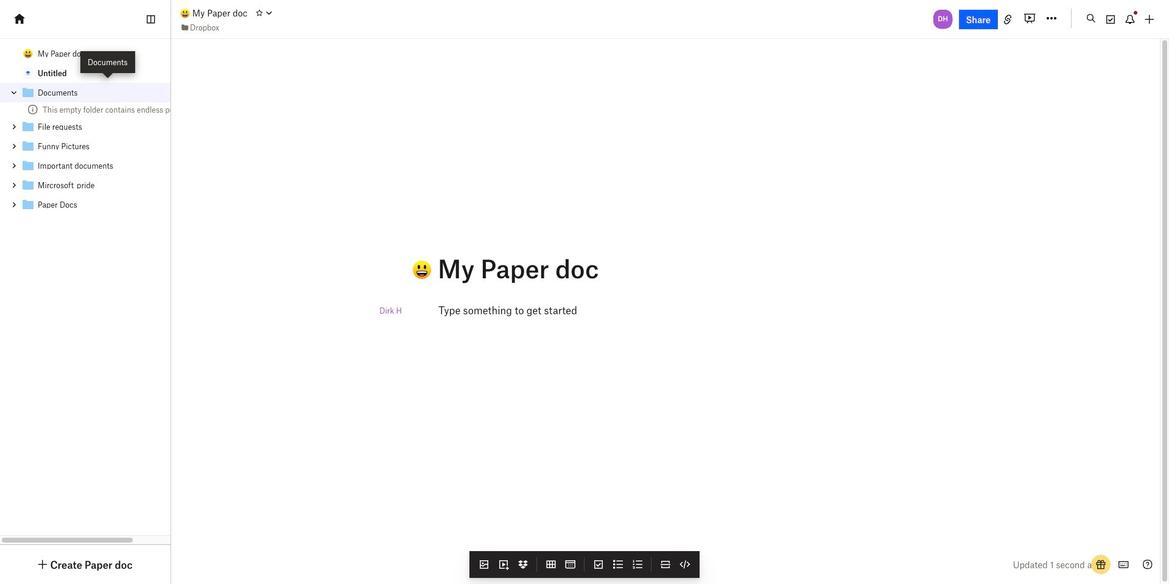 Task type: vqa. For each thing, say whether or not it's contained in the screenshot.
of
no



Task type: locate. For each thing, give the bounding box(es) containing it.
1 template content image from the top
[[21, 66, 35, 80]]

3 expand folder image from the top
[[10, 181, 18, 189]]

expand folder image for fourth template content icon from the top
[[10, 181, 18, 189]]

2 vertical spatial expand folder image
[[10, 181, 18, 189]]

expand folder image
[[10, 142, 18, 150], [10, 200, 18, 209]]

template content image
[[21, 85, 35, 100], [21, 139, 35, 153], [21, 197, 35, 212]]

close folder image
[[10, 88, 18, 97]]

expand folder image
[[10, 122, 18, 131], [10, 161, 18, 170], [10, 181, 18, 189]]

1 vertical spatial grinning face with big eyes image
[[23, 49, 33, 58]]

1 expand folder image from the top
[[10, 122, 18, 131]]

1 vertical spatial template content image
[[21, 139, 35, 153]]

1 expand folder image from the top
[[10, 142, 18, 150]]

heading
[[412, 252, 892, 283]]

1 horizontal spatial grinning face with big eyes image
[[180, 9, 190, 18]]

expand folder image for 2nd template content icon
[[10, 122, 18, 131]]

2 expand folder image from the top
[[10, 161, 18, 170]]

grinning face with big eyes image
[[180, 9, 190, 18], [23, 49, 33, 58]]

template content image
[[21, 66, 35, 80], [21, 119, 35, 134], [21, 158, 35, 173], [21, 178, 35, 192]]

list item
[[0, 83, 216, 117]]

0 horizontal spatial grinning face with big eyes image
[[23, 49, 33, 58]]

0 vertical spatial expand folder image
[[10, 142, 18, 150]]

2 expand folder image from the top
[[10, 200, 18, 209]]

1 vertical spatial expand folder image
[[10, 161, 18, 170]]

grinning face with big eyes image inside the "/ contents" 'list'
[[23, 49, 33, 58]]

0 vertical spatial grinning face with big eyes image
[[180, 9, 190, 18]]

0 vertical spatial template content image
[[21, 85, 35, 100]]

1 vertical spatial expand folder image
[[10, 200, 18, 209]]

2 template content image from the top
[[21, 139, 35, 153]]

1 template content image from the top
[[21, 85, 35, 100]]

2 vertical spatial template content image
[[21, 197, 35, 212]]

0 vertical spatial expand folder image
[[10, 122, 18, 131]]



Task type: describe. For each thing, give the bounding box(es) containing it.
/ contents list
[[0, 44, 216, 214]]

expand folder image for 3rd template content icon from the top of the the "/ contents" 'list'
[[10, 161, 18, 170]]

3 template content image from the top
[[21, 197, 35, 212]]

expand folder image for second template content image from the top
[[10, 142, 18, 150]]

3 template content image from the top
[[21, 158, 35, 173]]

expand folder image for 3rd template content image from the top of the the "/ contents" 'list'
[[10, 200, 18, 209]]

4 template content image from the top
[[21, 178, 35, 192]]

2 template content image from the top
[[21, 119, 35, 134]]



